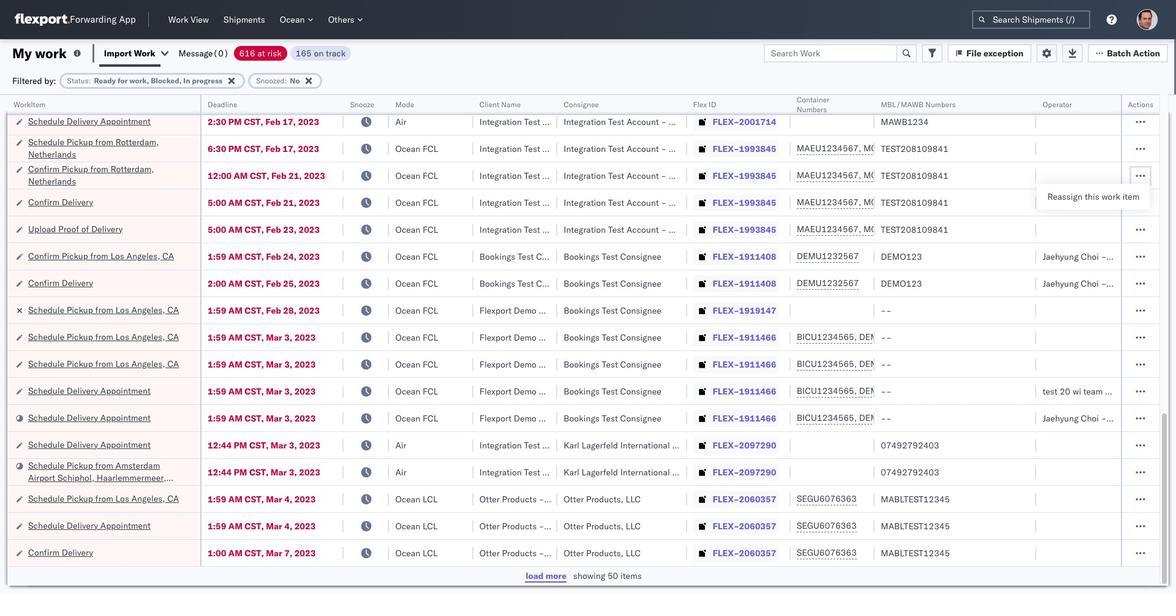 Task type: describe. For each thing, give the bounding box(es) containing it.
3 confirm delivery link from the top
[[28, 546, 93, 559]]

on
[[314, 48, 324, 59]]

4 1911466 from the top
[[740, 413, 777, 424]]

karl for 12:00 am cst, feb 21, 2023
[[669, 170, 685, 181]]

load more button
[[525, 570, 568, 582]]

mbl/mawb numbers button
[[875, 97, 1025, 110]]

6 1:59 from the top
[[208, 413, 226, 424]]

mbl/mawb
[[881, 100, 924, 109]]

3 flexport demo consignee from the top
[[480, 359, 580, 370]]

maeu1234567, for 6:30 pm cst, feb 17, 2023
[[797, 143, 862, 154]]

2001714 for schedule delivery appointment
[[740, 116, 777, 127]]

schedule delivery appointment for third "schedule delivery appointment" 'button' from the top of the page
[[28, 412, 151, 423]]

import
[[104, 48, 132, 59]]

deadline
[[208, 100, 237, 109]]

products for schedule pickup from los angeles, ca
[[502, 494, 537, 505]]

integration for confirm pickup from rotterdam, netherlands
[[564, 170, 606, 181]]

schedule pickup from los angeles, ca link for schedule pickup from los angeles, ca button related to 1:59 am cst, mar 3, 2023
[[28, 358, 179, 370]]

pickup inside schedule pickup from los angeles international airport
[[67, 82, 93, 93]]

digital for schedule delivery appointment
[[704, 116, 729, 127]]

flex-2001714 for schedule pickup from los angeles international airport
[[713, 89, 777, 100]]

container numbers button
[[791, 93, 863, 115]]

2 1911466 from the top
[[740, 359, 777, 370]]

2 -- from the top
[[881, 332, 892, 343]]

1911408 for 1:59 am cst, feb 24, 2023
[[740, 251, 777, 262]]

flex-1911466 for third "schedule delivery appointment" 'button' from the top of the page
[[713, 413, 777, 424]]

3 2060357 from the top
[[740, 548, 777, 559]]

1 flexport demo consignee from the top
[[480, 305, 580, 316]]

schedule delivery appointment for fourth "schedule delivery appointment" 'button' from the bottom of the page
[[28, 385, 151, 396]]

pm for los
[[229, 89, 242, 100]]

actions
[[1129, 100, 1154, 109]]

progress
[[192, 76, 223, 85]]

file
[[967, 48, 982, 59]]

schedule pickup from rotterdam, netherlands
[[28, 136, 159, 160]]

Search Work text field
[[764, 44, 898, 62]]

12:44 for schedule delivery appointment
[[208, 440, 232, 451]]

5 integration from the top
[[564, 197, 606, 208]]

confirm pickup from los angeles, ca button
[[28, 250, 174, 263]]

9 schedule from the top
[[28, 439, 64, 450]]

4 flexport demo consignee from the top
[[480, 386, 580, 397]]

1911408 for 2:00 am cst, feb 25, 2023
[[740, 278, 777, 289]]

maeu1234567, mofu0618318 for 5:00 am cst, feb 23, 2023
[[797, 224, 926, 235]]

pickup inside button
[[62, 250, 88, 261]]

karl lagerfeld international b.v c/o bleckmann for schedule delivery appointment
[[564, 440, 749, 451]]

ocean inside ocean 'button'
[[280, 14, 305, 25]]

forwarding
[[70, 14, 117, 25]]

8 fcl from the top
[[423, 332, 439, 343]]

1 flexport from the top
[[480, 305, 512, 316]]

mawb1234 for schedule pickup from los angeles international airport
[[881, 89, 929, 100]]

2 schedule from the top
[[28, 116, 64, 127]]

8 schedule from the top
[[28, 412, 64, 423]]

angeles, for 1:59 am cst, mar 4, 2023
[[132, 493, 165, 504]]

mode
[[396, 100, 414, 109]]

165 on track
[[296, 48, 346, 59]]

confirm delivery button for 2:00 am cst, feb 25, 2023
[[28, 277, 93, 290]]

2 flexport demo consignee from the top
[[480, 332, 580, 343]]

name
[[502, 100, 521, 109]]

4 bicu1234565, from the top
[[797, 413, 857, 424]]

karl for 5:00 am cst, feb 23, 2023
[[669, 224, 685, 235]]

flex id
[[694, 100, 717, 109]]

blocked,
[[151, 76, 182, 85]]

exception
[[984, 48, 1024, 59]]

integration test account - karl lagerfeld for 12:00 am cst, feb 21, 2023
[[564, 170, 724, 181]]

showing
[[574, 571, 606, 582]]

resize handle column header for mode
[[459, 95, 474, 593]]

in
[[183, 76, 190, 85]]

1:59 am cst, feb 28, 2023
[[208, 305, 320, 316]]

21, for 5:00 am cst, feb 21, 2023
[[283, 197, 297, 208]]

16 flex- from the top
[[713, 494, 740, 505]]

ocean lcl for schedule pickup from los angeles, ca
[[396, 494, 438, 505]]

mofu0618318 for 6:30 pm cst, feb 17, 2023
[[864, 143, 926, 154]]

10 resize handle column header from the left
[[1107, 95, 1121, 593]]

9 flex- from the top
[[713, 305, 740, 316]]

1 appointment from the top
[[100, 116, 151, 127]]

test208109841 for 5:00 am cst, feb 23, 2023
[[881, 224, 949, 235]]

8 1:59 from the top
[[208, 521, 226, 532]]

5 1:59 from the top
[[208, 386, 226, 397]]

07492792403 for schedule delivery appointment
[[881, 440, 940, 451]]

11 flex- from the top
[[713, 359, 740, 370]]

1 bicu1234565, from the top
[[797, 332, 857, 343]]

3 otter products - test account from the top
[[480, 548, 598, 559]]

1 demo from the top
[[514, 305, 537, 316]]

upload
[[28, 223, 56, 234]]

maeu1234567, for 12:00 am cst, feb 21, 2023
[[797, 170, 862, 181]]

9 fcl from the top
[[423, 359, 439, 370]]

from for schedule pickup from rotterdam, netherlands link in the top left of the page
[[95, 136, 113, 147]]

ca for 1:59 am cst, mar 4, 2023
[[167, 493, 179, 504]]

1 1:59 am cst, mar 3, 2023 from the top
[[208, 332, 316, 343]]

from for schedule pickup from los angeles international airport link
[[95, 82, 113, 93]]

1 vertical spatial work
[[1102, 191, 1121, 202]]

3 bicu1234565, from the top
[[797, 386, 857, 397]]

western for schedule delivery appointment
[[669, 116, 701, 127]]

demo for fourth "schedule delivery appointment" 'button' from the bottom of the page
[[514, 386, 537, 397]]

10 ocean fcl from the top
[[396, 386, 439, 397]]

flex-1993845 for 5:00 am cst, feb 23, 2023
[[713, 224, 777, 235]]

2:00 am cst, feb 25, 2023
[[208, 278, 320, 289]]

numbers for container numbers
[[797, 105, 828, 114]]

ca for 1:59 am cst, feb 24, 2023
[[163, 250, 174, 261]]

container
[[797, 95, 830, 104]]

client
[[480, 100, 500, 109]]

5 schedule delivery appointment button from the top
[[28, 519, 151, 533]]

1:59 am cst, mar 3, 2023 for third "schedule delivery appointment" 'button' from the top of the page
[[208, 413, 316, 424]]

2 ocean fcl from the top
[[396, 170, 439, 181]]

3 schedule delivery appointment button from the top
[[28, 412, 151, 425]]

4 air from the top
[[396, 467, 407, 478]]

1919147
[[740, 305, 777, 316]]

showing 50 items
[[574, 571, 642, 582]]

b.v for schedule pickup from amsterdam airport schiphol, haarlemmermeer, netherlands
[[673, 467, 686, 478]]

12:00
[[208, 170, 232, 181]]

others
[[328, 14, 355, 25]]

segu6076363 for schedule delivery appointment
[[797, 520, 857, 531]]

flex id button
[[687, 97, 779, 110]]

mode button
[[390, 97, 461, 110]]

pickup inside schedule pickup from amsterdam airport schiphol, haarlemmermeer, netherlands
[[67, 460, 93, 471]]

3 ocean lcl from the top
[[396, 548, 438, 559]]

schedule pickup from amsterdam airport schiphol, haarlemmermeer, netherlands
[[28, 460, 166, 496]]

batch action button
[[1089, 44, 1169, 62]]

10 fcl from the top
[[423, 386, 439, 397]]

international for schedule pickup from amsterdam airport schiphol, haarlemmermeer, netherlands
[[621, 467, 670, 478]]

3 1:59 from the top
[[208, 332, 226, 343]]

3 segu6076363 from the top
[[797, 547, 857, 558]]

0 vertical spatial work
[[35, 44, 67, 62]]

3 confirm delivery from the top
[[28, 547, 93, 558]]

25,
[[283, 278, 297, 289]]

integration for schedule pickup from rotterdam, netherlands
[[564, 143, 606, 154]]

17, for los
[[283, 89, 296, 100]]

products for schedule delivery appointment
[[502, 521, 537, 532]]

2 17, from the top
[[283, 116, 296, 127]]

5 flexport demo consignee from the top
[[480, 413, 580, 424]]

14 flex- from the top
[[713, 440, 740, 451]]

upload proof of delivery link
[[28, 223, 123, 235]]

schedule pickup from los angeles, ca for schedule pickup from los angeles, ca link associated with schedule pickup from los angeles, ca button related to 1:59 am cst, mar 3, 2023
[[28, 358, 179, 369]]

flex-2097290 for schedule pickup from amsterdam airport schiphol, haarlemmermeer, netherlands
[[713, 467, 777, 478]]

7 flex- from the top
[[713, 251, 740, 262]]

flex-1911466 for schedule pickup from los angeles, ca button related to 1:59 am cst, mar 3, 2023
[[713, 359, 777, 370]]

confirm pickup from los angeles, ca
[[28, 250, 174, 261]]

07492792403 for schedule pickup from amsterdam airport schiphol, haarlemmermeer, netherlands
[[881, 467, 940, 478]]

3 fcl from the top
[[423, 197, 439, 208]]

my work
[[12, 44, 67, 62]]

proof
[[58, 223, 79, 234]]

3 products from the top
[[502, 548, 537, 559]]

this
[[1086, 191, 1100, 202]]

maeu1234567, mofu0618318 for 6:30 pm cst, feb 17, 2023
[[797, 143, 926, 154]]

schedule pickup from los angeles, ca button for 1:59 am cst, mar 3, 2023
[[28, 358, 179, 371]]

schedule inside schedule pickup from los angeles international airport
[[28, 82, 64, 93]]

no
[[290, 76, 300, 85]]

5 schedule from the top
[[28, 331, 64, 342]]

los for schedule pickup from los angeles international airport link
[[116, 82, 129, 93]]

western for schedule pickup from los angeles international airport
[[669, 89, 701, 100]]

2:30 pm cst, feb 17, 2023 for schedule pickup from los angeles international airport
[[208, 89, 319, 100]]

18 flex- from the top
[[713, 548, 740, 559]]

file exception
[[967, 48, 1024, 59]]

feb down snoozed
[[265, 89, 281, 100]]

2060357 for schedule pickup from los angeles, ca
[[740, 494, 777, 505]]

schedule pickup from amsterdam airport schiphol, haarlemmermeer, netherlands button
[[28, 459, 185, 496]]

schedule delivery appointment for fifth "schedule delivery appointment" 'button' from the top
[[28, 520, 151, 531]]

track
[[326, 48, 346, 59]]

los for the confirm pickup from los angeles, ca link
[[111, 250, 124, 261]]

wi
[[1073, 386, 1082, 397]]

3 llc from the top
[[626, 548, 641, 559]]

feb up 12:00 am cst, feb 21, 2023
[[265, 143, 281, 154]]

8 flex- from the top
[[713, 278, 740, 289]]

angeles, for 1:59 am cst, mar 3, 2023
[[132, 358, 165, 369]]

4 fcl from the top
[[423, 224, 439, 235]]

12:44 pm cst, mar 3, 2023 for schedule delivery appointment
[[208, 440, 321, 451]]

1 flex-1911466 from the top
[[713, 332, 777, 343]]

filtered by:
[[12, 75, 56, 86]]

3 confirm delivery button from the top
[[28, 546, 93, 560]]

assignment
[[1106, 386, 1150, 397]]

karl for 6:30 pm cst, feb 17, 2023
[[669, 143, 685, 154]]

workitem button
[[7, 97, 188, 110]]

schedule pickup from los angeles international airport link
[[28, 82, 185, 106]]

team
[[1084, 386, 1104, 397]]

2 1:59 from the top
[[208, 305, 226, 316]]

2 fcl from the top
[[423, 170, 439, 181]]

1 air from the top
[[396, 89, 407, 100]]

pm for rotterdam,
[[229, 143, 242, 154]]

13 flex- from the top
[[713, 413, 740, 424]]

2 demo from the top
[[514, 332, 537, 343]]

1:59 am cst, feb 24, 2023
[[208, 251, 320, 262]]

1 1:59 from the top
[[208, 251, 226, 262]]

amsterdam
[[116, 460, 160, 471]]

pm for amsterdam
[[234, 467, 247, 478]]

ocean lcl for schedule delivery appointment
[[396, 521, 438, 532]]

status
[[67, 76, 89, 85]]

3 flex- from the top
[[713, 143, 740, 154]]

17, for rotterdam,
[[283, 143, 296, 154]]

5 confirm from the top
[[28, 547, 60, 558]]

5 fcl from the top
[[423, 251, 439, 262]]

feb up the 5:00 am cst, feb 21, 2023
[[272, 170, 287, 181]]

11 ocean fcl from the top
[[396, 413, 439, 424]]

message (0)
[[179, 48, 229, 59]]

1993845 for 6:30 pm cst, feb 17, 2023
[[740, 143, 777, 154]]

angeles, for 1:59 am cst, feb 24, 2023
[[127, 250, 160, 261]]

otter products, llc for schedule delivery appointment
[[564, 521, 641, 532]]

2 bicu1234565, from the top
[[797, 359, 857, 370]]

schedule pickup from los angeles, ca link for 1st schedule pickup from los angeles, ca button from the top of the page
[[28, 331, 179, 343]]

schedule inside schedule pickup from rotterdam, netherlands
[[28, 136, 64, 147]]

maeu1234567, for 5:00 am cst, feb 21, 2023
[[797, 197, 862, 208]]

consignee button
[[558, 97, 675, 110]]

1 -- from the top
[[881, 305, 892, 316]]

3 1911466 from the top
[[740, 386, 777, 397]]

7 fcl from the top
[[423, 305, 439, 316]]

2001714 for schedule pickup from los angeles international airport
[[740, 89, 777, 100]]

3 resize handle column header from the left
[[375, 95, 390, 593]]

3 mabltest12345 from the top
[[881, 548, 951, 559]]

feb left 24,
[[266, 251, 281, 262]]

4 schedule from the top
[[28, 304, 64, 315]]

17 flex- from the top
[[713, 521, 740, 532]]

schedule pickup from rotterdam, netherlands button
[[28, 136, 185, 162]]

integration test account - western digital for schedule delivery appointment
[[564, 116, 729, 127]]

pickup inside schedule pickup from rotterdam, netherlands
[[67, 136, 93, 147]]

3 lcl from the top
[[423, 548, 438, 559]]

12 schedule from the top
[[28, 520, 64, 531]]

resize handle column header for workitem
[[186, 95, 200, 593]]

forwarding app
[[70, 14, 136, 25]]

snoozed : no
[[256, 76, 300, 85]]

feb down 12:00 am cst, feb 21, 2023
[[266, 197, 281, 208]]

2 flex- from the top
[[713, 116, 740, 127]]

import work button
[[104, 48, 155, 59]]

confirm pickup from rotterdam, netherlands link
[[28, 163, 185, 187]]

reassign this work item
[[1048, 191, 1140, 202]]

work view link
[[163, 12, 214, 28]]

schiphol,
[[58, 472, 94, 483]]

confirm pickup from rotterdam, netherlands button
[[28, 163, 185, 188]]

11 fcl from the top
[[423, 413, 439, 424]]

status : ready for work, blocked, in progress
[[67, 76, 223, 85]]

24,
[[283, 251, 297, 262]]

5 flex- from the top
[[713, 197, 740, 208]]

pickup inside confirm pickup from rotterdam, netherlands
[[62, 163, 88, 174]]

netherlands for schedule
[[28, 149, 76, 160]]

demo for third "schedule delivery appointment" 'button' from the top of the page
[[514, 413, 537, 424]]

3 otter products, llc from the top
[[564, 548, 641, 559]]

angeles
[[132, 82, 163, 93]]

from for the confirm pickup from los angeles, ca link
[[90, 250, 108, 261]]

my
[[12, 44, 32, 62]]

client name button
[[474, 97, 546, 110]]

11 schedule from the top
[[28, 493, 64, 504]]

maeu1234567, mofu0618318 for 5:00 am cst, feb 21, 2023
[[797, 197, 926, 208]]

3 appointment from the top
[[100, 412, 151, 423]]

(0)
[[213, 48, 229, 59]]

5 appointment from the top
[[100, 520, 151, 531]]

4, for schedule pickup from los angeles, ca
[[285, 494, 293, 505]]

1:00 am cst, mar 7, 2023
[[208, 548, 316, 559]]

schedule pickup from los angeles, ca for 1st schedule pickup from los angeles, ca button from the top of the page's schedule pickup from los angeles, ca link
[[28, 331, 179, 342]]

1:59 am cst, mar 4, 2023 for schedule delivery appointment
[[208, 521, 316, 532]]

shipments link
[[219, 12, 270, 28]]

lcl for schedule pickup from los angeles, ca
[[423, 494, 438, 505]]

616 at risk
[[239, 48, 282, 59]]

demo123 for 2:00 am cst, feb 25, 2023
[[881, 278, 923, 289]]

load more
[[526, 571, 567, 582]]

schedule pickup from amsterdam airport schiphol, haarlemmermeer, netherlands link
[[28, 459, 185, 496]]

4 flex- from the top
[[713, 170, 740, 181]]

1 1911466 from the top
[[740, 332, 777, 343]]

9 ocean fcl from the top
[[396, 359, 439, 370]]

schedule pickup from los angeles, ca for first schedule pickup from los angeles, ca link from the top
[[28, 304, 179, 315]]

1 schedule pickup from los angeles, ca button from the top
[[28, 331, 179, 344]]

11 resize handle column header from the left
[[1146, 95, 1160, 593]]



Task type: locate. For each thing, give the bounding box(es) containing it.
reassign
[[1048, 191, 1083, 202]]

2 flex-1993845 from the top
[[713, 170, 777, 181]]

delivery inside upload proof of delivery link
[[91, 223, 123, 234]]

schedule delivery appointment for fourth "schedule delivery appointment" 'button' from the top
[[28, 439, 151, 450]]

flexport. image
[[15, 13, 70, 26]]

1993845 for 5:00 am cst, feb 21, 2023
[[740, 197, 777, 208]]

2 resize handle column header from the left
[[329, 95, 344, 593]]

-- for third "schedule delivery appointment" 'button' from the top of the page
[[881, 413, 892, 424]]

2 appointment from the top
[[100, 385, 151, 396]]

2:30 down the progress
[[208, 89, 226, 100]]

1 integration from the top
[[564, 89, 606, 100]]

flexport for schedule pickup from los angeles, ca button related to 1:59 am cst, mar 3, 2023
[[480, 359, 512, 370]]

616
[[239, 48, 255, 59]]

1 vertical spatial flex-2060357
[[713, 521, 777, 532]]

ocean lcl
[[396, 494, 438, 505], [396, 521, 438, 532], [396, 548, 438, 559]]

2060357 for schedule delivery appointment
[[740, 521, 777, 532]]

0 vertical spatial 12:44 pm cst, mar 3, 2023
[[208, 440, 321, 451]]

work up by:
[[35, 44, 67, 62]]

haarlemmermeer,
[[97, 472, 166, 483]]

1 vertical spatial 12:44
[[208, 467, 232, 478]]

ocean button
[[275, 12, 319, 28]]

1 digital from the top
[[704, 89, 729, 100]]

airport left schiphol,
[[28, 472, 55, 483]]

2 12:44 pm cst, mar 3, 2023 from the top
[[208, 467, 321, 478]]

2 vertical spatial otter products, llc
[[564, 548, 641, 559]]

bookings test consignee
[[480, 251, 578, 262], [564, 251, 662, 262], [480, 278, 578, 289], [564, 278, 662, 289], [564, 305, 662, 316], [564, 332, 662, 343], [564, 359, 662, 370], [564, 386, 662, 397], [564, 413, 662, 424]]

1 vertical spatial 17,
[[283, 116, 296, 127]]

import work
[[104, 48, 155, 59]]

17, up 12:00 am cst, feb 21, 2023
[[283, 143, 296, 154]]

6 resize handle column header from the left
[[673, 95, 687, 593]]

schedule delivery appointment link for fifth "schedule delivery appointment" 'button' from the top
[[28, 519, 151, 532]]

1 vertical spatial rotterdam,
[[111, 163, 154, 174]]

3 1993845 from the top
[[740, 197, 777, 208]]

schedule delivery appointment link for fourth "schedule delivery appointment" 'button' from the bottom of the page
[[28, 385, 151, 397]]

0 vertical spatial demo123
[[881, 251, 923, 262]]

1 fcl from the top
[[423, 143, 439, 154]]

load
[[526, 571, 544, 582]]

3 test208109841 from the top
[[881, 197, 949, 208]]

netherlands inside confirm pickup from rotterdam, netherlands
[[28, 176, 76, 187]]

shipments
[[224, 14, 265, 25]]

2 4, from the top
[[285, 521, 293, 532]]

0 vertical spatial confirm delivery link
[[28, 196, 93, 208]]

work left view in the left of the page
[[168, 14, 189, 25]]

products,
[[586, 494, 624, 505], [586, 521, 624, 532], [586, 548, 624, 559]]

flex-1911408 for 2:00 am cst, feb 25, 2023
[[713, 278, 777, 289]]

0 vertical spatial llc
[[626, 494, 641, 505]]

1 vertical spatial 2060357
[[740, 521, 777, 532]]

2 vertical spatial ocean lcl
[[396, 548, 438, 559]]

1 vertical spatial otter products, llc
[[564, 521, 641, 532]]

0 vertical spatial products,
[[586, 494, 624, 505]]

account
[[627, 89, 659, 100], [627, 116, 659, 127], [627, 143, 659, 154], [627, 170, 659, 181], [627, 197, 659, 208], [627, 224, 659, 235], [565, 494, 598, 505], [565, 521, 598, 532], [565, 548, 598, 559]]

confirm pickup from rotterdam, netherlands
[[28, 163, 154, 187]]

feb left 23,
[[266, 224, 281, 235]]

2 vertical spatial otter products - test account
[[480, 548, 598, 559]]

mofu0618318 for 5:00 am cst, feb 21, 2023
[[864, 197, 926, 208]]

1 vertical spatial karl lagerfeld international b.v c/o bleckmann
[[564, 467, 749, 478]]

2001714 down flex id button
[[740, 116, 777, 127]]

Search Shipments (/) text field
[[973, 10, 1091, 29]]

0 vertical spatial 12:44
[[208, 440, 232, 451]]

1 vertical spatial 1:59 am cst, mar 4, 2023
[[208, 521, 316, 532]]

1 vertical spatial mabltest12345
[[881, 521, 951, 532]]

flex-2001714 for schedule delivery appointment
[[713, 116, 777, 127]]

5 resize handle column header from the left
[[543, 95, 558, 593]]

schedule pickup from los angeles, ca for schedule pickup from los angeles, ca button corresponding to 1:59 am cst, mar 4, 2023's schedule pickup from los angeles, ca link
[[28, 493, 179, 504]]

mofu0618318
[[864, 143, 926, 154], [864, 170, 926, 181], [864, 197, 926, 208], [864, 224, 926, 235]]

flex-1911466 for fourth "schedule delivery appointment" 'button' from the bottom of the page
[[713, 386, 777, 397]]

schedule
[[28, 82, 64, 93], [28, 116, 64, 127], [28, 136, 64, 147], [28, 304, 64, 315], [28, 331, 64, 342], [28, 358, 64, 369], [28, 385, 64, 396], [28, 412, 64, 423], [28, 439, 64, 450], [28, 460, 64, 471], [28, 493, 64, 504], [28, 520, 64, 531]]

0 vertical spatial flex-2097290
[[713, 440, 777, 451]]

resize handle column header for consignee
[[673, 95, 687, 593]]

rotterdam, for confirm pickup from rotterdam, netherlands
[[111, 163, 154, 174]]

integration test account - western digital for schedule pickup from los angeles international airport
[[564, 89, 729, 100]]

1 vertical spatial mawb1234
[[881, 116, 929, 127]]

schedule pickup from los angeles, ca
[[28, 304, 179, 315], [28, 331, 179, 342], [28, 358, 179, 369], [28, 493, 179, 504]]

1 vertical spatial b.v
[[673, 467, 686, 478]]

numbers inside container numbers
[[797, 105, 828, 114]]

test208109841 for 5:00 am cst, feb 21, 2023
[[881, 197, 949, 208]]

1 vertical spatial c/o
[[688, 467, 703, 478]]

2 vertical spatial products,
[[586, 548, 624, 559]]

airport inside schedule pickup from amsterdam airport schiphol, haarlemmermeer, netherlands
[[28, 472, 55, 483]]

3 schedule delivery appointment from the top
[[28, 412, 151, 423]]

demo
[[514, 305, 537, 316], [514, 332, 537, 343], [514, 359, 537, 370], [514, 386, 537, 397], [514, 413, 537, 424]]

feb left 28,
[[266, 305, 281, 316]]

los
[[116, 82, 129, 93], [111, 250, 124, 261], [116, 304, 129, 315], [116, 331, 129, 342], [116, 358, 129, 369], [116, 493, 129, 504]]

pickup
[[67, 82, 93, 93], [67, 136, 93, 147], [62, 163, 88, 174], [62, 250, 88, 261], [67, 304, 93, 315], [67, 331, 93, 342], [67, 358, 93, 369], [67, 460, 93, 471], [67, 493, 93, 504]]

1 bicu1234565, demu1232567 from the top
[[797, 332, 922, 343]]

2 2:30 pm cst, feb 17, 2023 from the top
[[208, 116, 319, 127]]

otter products, llc for schedule pickup from los angeles, ca
[[564, 494, 641, 505]]

netherlands for confirm
[[28, 176, 76, 187]]

1 vertical spatial otter products - test account
[[480, 521, 598, 532]]

flex-2060357 for schedule delivery appointment
[[713, 521, 777, 532]]

snooze
[[350, 100, 374, 109]]

2 digital from the top
[[704, 116, 729, 127]]

file exception button
[[948, 44, 1032, 62], [948, 44, 1032, 62]]

batch action
[[1108, 48, 1161, 59]]

workitem
[[13, 100, 46, 109]]

5 -- from the top
[[881, 413, 892, 424]]

los for first schedule pickup from los angeles, ca link from the top
[[116, 304, 129, 315]]

delivery
[[67, 116, 98, 127], [62, 196, 93, 207], [91, 223, 123, 234], [62, 277, 93, 288], [67, 385, 98, 396], [67, 412, 98, 423], [67, 439, 98, 450], [67, 520, 98, 531], [62, 547, 93, 558]]

1 horizontal spatial airport
[[80, 95, 107, 106]]

netherlands inside schedule pickup from amsterdam airport schiphol, haarlemmermeer, netherlands
[[28, 485, 76, 496]]

2:30 pm cst, feb 17, 2023 down 'deadline' button
[[208, 116, 319, 127]]

from for confirm pickup from rotterdam, netherlands link
[[90, 163, 108, 174]]

international inside schedule pickup from los angeles international airport
[[28, 95, 78, 106]]

flex-1911408 for 1:59 am cst, feb 24, 2023
[[713, 251, 777, 262]]

2 schedule delivery appointment from the top
[[28, 385, 151, 396]]

3 17, from the top
[[283, 143, 296, 154]]

netherlands up confirm pickup from rotterdam, netherlands
[[28, 149, 76, 160]]

1 vertical spatial schedule pickup from los angeles, ca button
[[28, 358, 179, 371]]

3 ocean fcl from the top
[[396, 197, 439, 208]]

6:30
[[208, 143, 226, 154]]

lagerfeld for 5:00 am cst, feb 21, 2023
[[687, 197, 724, 208]]

from for schedule pickup from los angeles, ca button corresponding to 1:59 am cst, mar 4, 2023's schedule pickup from los angeles, ca link
[[95, 493, 113, 504]]

1:59 am cst, mar 3, 2023 for fourth "schedule delivery appointment" 'button' from the bottom of the page
[[208, 386, 316, 397]]

: left no
[[285, 76, 287, 85]]

0 vertical spatial 2:30
[[208, 89, 226, 100]]

2 vertical spatial confirm delivery
[[28, 547, 93, 558]]

3 confirm from the top
[[28, 250, 60, 261]]

confirm inside confirm pickup from rotterdam, netherlands
[[28, 163, 60, 174]]

filtered
[[12, 75, 42, 86]]

0 vertical spatial flex-1911408
[[713, 251, 777, 262]]

work view
[[168, 14, 209, 25]]

items
[[621, 571, 642, 582]]

1 horizontal spatial numbers
[[926, 100, 956, 109]]

los inside button
[[111, 250, 124, 261]]

1 ocean fcl from the top
[[396, 143, 439, 154]]

confirm
[[28, 163, 60, 174], [28, 196, 60, 207], [28, 250, 60, 261], [28, 277, 60, 288], [28, 547, 60, 558]]

llc
[[626, 494, 641, 505], [626, 521, 641, 532], [626, 548, 641, 559]]

2 : from the left
[[285, 76, 287, 85]]

1 vertical spatial 2001714
[[740, 116, 777, 127]]

1 flex-1993845 from the top
[[713, 143, 777, 154]]

1 c/o from the top
[[688, 440, 703, 451]]

3 flex-2060357 from the top
[[713, 548, 777, 559]]

bicu1234565, demu1232567 for third "schedule delivery appointment" 'button' from the top of the page
[[797, 413, 922, 424]]

rotterdam, inside schedule pickup from rotterdam, netherlands
[[116, 136, 159, 147]]

5:00 for 5:00 am cst, feb 21, 2023
[[208, 197, 226, 208]]

bicu1234565, demu1232567 for schedule pickup from los angeles, ca button related to 1:59 am cst, mar 3, 2023
[[797, 359, 922, 370]]

products, for schedule pickup from los angeles, ca
[[586, 494, 624, 505]]

17, down no
[[283, 89, 296, 100]]

schedule pickup from los angeles international airport
[[28, 82, 163, 106]]

2 flex-1911408 from the top
[[713, 278, 777, 289]]

2 integration test account - karl lagerfeld from the top
[[564, 170, 724, 181]]

2 air from the top
[[396, 116, 407, 127]]

0 vertical spatial airport
[[80, 95, 107, 106]]

1:59 am cst, mar 3, 2023
[[208, 332, 316, 343], [208, 359, 316, 370], [208, 386, 316, 397], [208, 413, 316, 424]]

0 vertical spatial work
[[168, 14, 189, 25]]

3 schedule pickup from los angeles, ca from the top
[[28, 358, 179, 369]]

llc for schedule delivery appointment
[[626, 521, 641, 532]]

ready
[[94, 76, 116, 85]]

1 vertical spatial 2:30
[[208, 116, 226, 127]]

0 vertical spatial 1911408
[[740, 251, 777, 262]]

2 07492792403 from the top
[[881, 467, 940, 478]]

20
[[1061, 386, 1071, 397]]

maeu1234567, for 5:00 am cst, feb 23, 2023
[[797, 224, 862, 235]]

confirm for 1:59 am cst, feb 24, 2023
[[28, 250, 60, 261]]

0 vertical spatial schedule pickup from los angeles, ca button
[[28, 331, 179, 344]]

schedule pickup from los angeles, ca button
[[28, 331, 179, 344], [28, 358, 179, 371], [28, 493, 179, 506]]

of
[[81, 223, 89, 234]]

0 horizontal spatial work
[[134, 48, 155, 59]]

numbers down container
[[797, 105, 828, 114]]

ca inside button
[[163, 250, 174, 261]]

0 vertical spatial flex-2001714
[[713, 89, 777, 100]]

1 vertical spatial products
[[502, 521, 537, 532]]

schedule pickup from los angeles, ca link
[[28, 304, 179, 316], [28, 331, 179, 343], [28, 358, 179, 370], [28, 493, 179, 505]]

0 horizontal spatial work
[[35, 44, 67, 62]]

app
[[119, 14, 136, 25]]

1 vertical spatial flex-1911408
[[713, 278, 777, 289]]

: for status
[[89, 76, 91, 85]]

0 vertical spatial mawb1234
[[881, 89, 929, 100]]

2:30 pm cst, feb 17, 2023 for schedule delivery appointment
[[208, 116, 319, 127]]

1 mofu0618318 from the top
[[864, 143, 926, 154]]

7 1:59 from the top
[[208, 494, 226, 505]]

0 vertical spatial 2097290
[[740, 440, 777, 451]]

28,
[[283, 305, 297, 316]]

0 horizontal spatial :
[[89, 76, 91, 85]]

bleckmann for schedule pickup from amsterdam airport schiphol, haarlemmermeer, netherlands
[[705, 467, 749, 478]]

item
[[1123, 191, 1140, 202]]

1 vertical spatial llc
[[626, 521, 641, 532]]

lagerfeld for 5:00 am cst, feb 23, 2023
[[687, 224, 724, 235]]

1 products, from the top
[[586, 494, 624, 505]]

2:30 for schedule pickup from los angeles international airport
[[208, 89, 226, 100]]

3 schedule from the top
[[28, 136, 64, 147]]

2 segu6076363 from the top
[[797, 520, 857, 531]]

-- for schedule pickup from los angeles, ca button related to 1:59 am cst, mar 3, 2023
[[881, 359, 892, 370]]

western left id
[[669, 89, 701, 100]]

0 vertical spatial 2:30 pm cst, feb 17, 2023
[[208, 89, 319, 100]]

2 vertical spatial confirm delivery link
[[28, 546, 93, 559]]

5 demo from the top
[[514, 413, 537, 424]]

0 vertical spatial 07492792403
[[881, 440, 940, 451]]

flex-1993845 for 5:00 am cst, feb 21, 2023
[[713, 197, 777, 208]]

work right import
[[134, 48, 155, 59]]

2 mawb1234 from the top
[[881, 116, 929, 127]]

4 schedule pickup from los angeles, ca from the top
[[28, 493, 179, 504]]

1 1993845 from the top
[[740, 143, 777, 154]]

0 vertical spatial confirm delivery
[[28, 196, 93, 207]]

at
[[258, 48, 265, 59]]

flex-2001714 right flex
[[713, 89, 777, 100]]

rotterdam, up confirm pickup from rotterdam, netherlands link
[[116, 136, 159, 147]]

2 2:30 from the top
[[208, 116, 226, 127]]

4 flex-1993845 from the top
[[713, 224, 777, 235]]

deadline button
[[202, 97, 332, 110]]

4,
[[285, 494, 293, 505], [285, 521, 293, 532]]

flex-1911408 button
[[694, 248, 779, 265], [694, 248, 779, 265], [694, 275, 779, 292], [694, 275, 779, 292]]

from inside button
[[90, 250, 108, 261]]

2 b.v from the top
[[673, 467, 686, 478]]

otter products - test account for schedule pickup from los angeles, ca
[[480, 494, 598, 505]]

international for schedule delivery appointment
[[621, 440, 670, 451]]

netherlands down schiphol,
[[28, 485, 76, 496]]

view
[[191, 14, 209, 25]]

2001714 right id
[[740, 89, 777, 100]]

risk
[[267, 48, 282, 59]]

1 vertical spatial netherlands
[[28, 176, 76, 187]]

1 segu6076363 from the top
[[797, 493, 857, 504]]

17, down 'deadline' button
[[283, 116, 296, 127]]

operator
[[1043, 100, 1073, 109]]

1 vertical spatial 12:44 pm cst, mar 3, 2023
[[208, 467, 321, 478]]

6 fcl from the top
[[423, 278, 439, 289]]

1 vertical spatial 2097290
[[740, 467, 777, 478]]

feb down 'deadline' button
[[265, 116, 281, 127]]

netherlands inside schedule pickup from rotterdam, netherlands
[[28, 149, 76, 160]]

work,
[[130, 76, 149, 85]]

7,
[[285, 548, 293, 559]]

0 vertical spatial segu6076363
[[797, 493, 857, 504]]

from for schedule pickup from los angeles, ca link associated with schedule pickup from los angeles, ca button related to 1:59 am cst, mar 3, 2023
[[95, 358, 113, 369]]

7 schedule from the top
[[28, 385, 64, 396]]

0 vertical spatial 2060357
[[740, 494, 777, 505]]

21,
[[289, 170, 302, 181], [283, 197, 297, 208]]

0 vertical spatial c/o
[[688, 440, 703, 451]]

5 ocean fcl from the top
[[396, 251, 439, 262]]

flex-1919147
[[713, 305, 777, 316]]

5 schedule delivery appointment link from the top
[[28, 519, 151, 532]]

12:00 am cst, feb 21, 2023
[[208, 170, 325, 181]]

4 resize handle column header from the left
[[459, 95, 474, 593]]

0 horizontal spatial airport
[[28, 472, 55, 483]]

0 vertical spatial b.v
[[673, 440, 686, 451]]

5:00 am cst, feb 21, 2023
[[208, 197, 320, 208]]

8 ocean fcl from the top
[[396, 332, 439, 343]]

2:30 pm cst, feb 17, 2023 down snoozed
[[208, 89, 319, 100]]

12:44 for schedule pickup from amsterdam airport schiphol, haarlemmermeer, netherlands
[[208, 467, 232, 478]]

numbers right mbl/mawb
[[926, 100, 956, 109]]

2 otter products - test account from the top
[[480, 521, 598, 532]]

2 c/o from the top
[[688, 467, 703, 478]]

0 vertical spatial otter products - test account
[[480, 494, 598, 505]]

4 schedule delivery appointment button from the top
[[28, 439, 151, 452]]

products
[[502, 494, 537, 505], [502, 521, 537, 532], [502, 548, 537, 559]]

flex-2001714 down flex id button
[[713, 116, 777, 127]]

snoozed
[[256, 76, 285, 85]]

karl
[[669, 143, 685, 154], [669, 170, 685, 181], [669, 197, 685, 208], [669, 224, 685, 235], [564, 440, 580, 451], [564, 467, 580, 478]]

otter
[[480, 494, 500, 505], [564, 494, 584, 505], [480, 521, 500, 532], [564, 521, 584, 532], [480, 548, 500, 559], [564, 548, 584, 559]]

1 12:44 from the top
[[208, 440, 232, 451]]

0 vertical spatial lcl
[[423, 494, 438, 505]]

work
[[35, 44, 67, 62], [1102, 191, 1121, 202]]

1 vertical spatial segu6076363
[[797, 520, 857, 531]]

2 vertical spatial schedule pickup from los angeles, ca button
[[28, 493, 179, 506]]

airport inside schedule pickup from los angeles international airport
[[80, 95, 107, 106]]

1 vertical spatial confirm delivery button
[[28, 277, 93, 290]]

1 vertical spatial 1911408
[[740, 278, 777, 289]]

21, up 23,
[[283, 197, 297, 208]]

3 air from the top
[[396, 440, 407, 451]]

mabltest12345 for schedule pickup from los angeles, ca
[[881, 494, 951, 505]]

otter products, llc
[[564, 494, 641, 505], [564, 521, 641, 532], [564, 548, 641, 559]]

21, up the 5:00 am cst, feb 21, 2023
[[289, 170, 302, 181]]

resize handle column header for deadline
[[329, 95, 344, 593]]

12:44
[[208, 440, 232, 451], [208, 467, 232, 478]]

0 vertical spatial products
[[502, 494, 537, 505]]

1 vertical spatial products,
[[586, 521, 624, 532]]

netherlands up upload at the left of page
[[28, 176, 76, 187]]

karl for 5:00 am cst, feb 21, 2023
[[669, 197, 685, 208]]

llc for schedule pickup from los angeles, ca
[[626, 494, 641, 505]]

2:30
[[208, 89, 226, 100], [208, 116, 226, 127]]

integration test account - karl lagerfeld for 6:30 pm cst, feb 17, 2023
[[564, 143, 724, 154]]

4 appointment from the top
[[100, 439, 151, 450]]

flex-1993845 button
[[694, 140, 779, 157], [694, 140, 779, 157], [694, 167, 779, 184], [694, 167, 779, 184], [694, 194, 779, 211], [694, 194, 779, 211], [694, 221, 779, 238], [694, 221, 779, 238]]

consignee inside button
[[564, 100, 599, 109]]

0 vertical spatial international
[[28, 95, 78, 106]]

0 vertical spatial 5:00
[[208, 197, 226, 208]]

products, for schedule delivery appointment
[[586, 521, 624, 532]]

maeu1234567, mofu0618318 for 12:00 am cst, feb 21, 2023
[[797, 170, 926, 181]]

maeu1234567, mofu0618318
[[797, 143, 926, 154], [797, 170, 926, 181], [797, 197, 926, 208], [797, 224, 926, 235]]

from for schedule pickup from amsterdam airport schiphol, haarlemmermeer, netherlands link
[[95, 460, 113, 471]]

b.v
[[673, 440, 686, 451], [673, 467, 686, 478]]

confirm delivery link for 2:00
[[28, 277, 93, 289]]

2060357
[[740, 494, 777, 505], [740, 521, 777, 532], [740, 548, 777, 559]]

3 products, from the top
[[586, 548, 624, 559]]

upload proof of delivery button
[[28, 223, 123, 236]]

0 vertical spatial netherlands
[[28, 149, 76, 160]]

from inside schedule pickup from los angeles international airport
[[95, 82, 113, 93]]

2 flexport from the top
[[480, 332, 512, 343]]

8 resize handle column header from the left
[[861, 95, 875, 593]]

1993845 for 12:00 am cst, feb 21, 2023
[[740, 170, 777, 181]]

: left ready in the top of the page
[[89, 76, 91, 85]]

2 vertical spatial mabltest12345
[[881, 548, 951, 559]]

2 vertical spatial products
[[502, 548, 537, 559]]

western down flex
[[669, 116, 701, 127]]

0 vertical spatial karl lagerfeld international b.v c/o bleckmann
[[564, 440, 749, 451]]

2 netherlands from the top
[[28, 176, 76, 187]]

2 vertical spatial lcl
[[423, 548, 438, 559]]

bicu1234565, demu1232567
[[797, 332, 922, 343], [797, 359, 922, 370], [797, 386, 922, 397], [797, 413, 922, 424]]

3 schedule pickup from los angeles, ca button from the top
[[28, 493, 179, 506]]

1 vertical spatial 07492792403
[[881, 467, 940, 478]]

lagerfeld for 6:30 pm cst, feb 17, 2023
[[687, 143, 724, 154]]

bookings
[[480, 251, 516, 262], [564, 251, 600, 262], [480, 278, 516, 289], [564, 278, 600, 289], [564, 305, 600, 316], [564, 332, 600, 343], [564, 359, 600, 370], [564, 386, 600, 397], [564, 413, 600, 424]]

integration test account - karl lagerfeld for 5:00 am cst, feb 21, 2023
[[564, 197, 724, 208]]

1 horizontal spatial work
[[168, 14, 189, 25]]

karl lagerfeld international b.v c/o bleckmann for schedule pickup from amsterdam airport schiphol, haarlemmermeer, netherlands
[[564, 467, 749, 478]]

0 vertical spatial 1:59 am cst, mar 4, 2023
[[208, 494, 316, 505]]

2 2097290 from the top
[[740, 467, 777, 478]]

6 schedule from the top
[[28, 358, 64, 369]]

work
[[168, 14, 189, 25], [134, 48, 155, 59]]

1 vertical spatial demo123
[[881, 278, 923, 289]]

more
[[546, 571, 567, 582]]

0 vertical spatial 21,
[[289, 170, 302, 181]]

1 vertical spatial work
[[134, 48, 155, 59]]

1 vertical spatial 2:30 pm cst, feb 17, 2023
[[208, 116, 319, 127]]

angeles, inside button
[[127, 250, 160, 261]]

1:59 am cst, mar 4, 2023 for schedule pickup from los angeles, ca
[[208, 494, 316, 505]]

3 1:59 am cst, mar 3, 2023 from the top
[[208, 386, 316, 397]]

flexport for fourth "schedule delivery appointment" 'button' from the bottom of the page
[[480, 386, 512, 397]]

schedule pickup from los angeles, ca link for schedule pickup from los angeles, ca button corresponding to 1:59 am cst, mar 4, 2023
[[28, 493, 179, 505]]

0 vertical spatial flex-2060357
[[713, 494, 777, 505]]

3 integration test account - karl lagerfeld from the top
[[564, 197, 724, 208]]

feb left 25,
[[266, 278, 281, 289]]

2:30 down deadline
[[208, 116, 226, 127]]

from inside schedule pickup from amsterdam airport schiphol, haarlemmermeer, netherlands
[[95, 460, 113, 471]]

pm
[[229, 89, 242, 100], [229, 116, 242, 127], [229, 143, 242, 154], [234, 440, 247, 451], [234, 467, 247, 478]]

upload proof of delivery
[[28, 223, 123, 234]]

1 flex-2060357 from the top
[[713, 494, 777, 505]]

7 ocean fcl from the top
[[396, 305, 439, 316]]

2 vertical spatial international
[[621, 467, 670, 478]]

2 flex-2097290 from the top
[[713, 467, 777, 478]]

schedule inside schedule pickup from amsterdam airport schiphol, haarlemmermeer, netherlands
[[28, 460, 64, 471]]

3 schedule delivery appointment link from the top
[[28, 412, 151, 424]]

schedule pickup from los angeles international airport button
[[28, 82, 185, 108]]

2 1911408 from the top
[[740, 278, 777, 289]]

1 vertical spatial lcl
[[423, 521, 438, 532]]

1 vertical spatial 5:00
[[208, 224, 226, 235]]

0 vertical spatial 2001714
[[740, 89, 777, 100]]

rotterdam, inside confirm pickup from rotterdam, netherlands
[[111, 163, 154, 174]]

1 vertical spatial 21,
[[283, 197, 297, 208]]

1 horizontal spatial work
[[1102, 191, 1121, 202]]

1 schedule pickup from los angeles, ca link from the top
[[28, 304, 179, 316]]

segu6076363 for schedule pickup from los angeles, ca
[[797, 493, 857, 504]]

consignee
[[564, 100, 599, 109], [536, 251, 578, 262], [621, 251, 662, 262], [536, 278, 578, 289], [621, 278, 662, 289], [539, 305, 580, 316], [621, 305, 662, 316], [539, 332, 580, 343], [621, 332, 662, 343], [539, 359, 580, 370], [621, 359, 662, 370], [539, 386, 580, 397], [621, 386, 662, 397], [539, 413, 580, 424], [621, 413, 662, 424]]

demo123 for 1:59 am cst, feb 24, 2023
[[881, 251, 923, 262]]

work right this
[[1102, 191, 1121, 202]]

2097290 for schedule delivery appointment
[[740, 440, 777, 451]]

2 mofu0618318 from the top
[[864, 170, 926, 181]]

airport down ready in the top of the page
[[80, 95, 107, 106]]

1 vertical spatial 4,
[[285, 521, 293, 532]]

3 mofu0618318 from the top
[[864, 197, 926, 208]]

rotterdam, down schedule pickup from rotterdam, netherlands button
[[111, 163, 154, 174]]

flexport for third "schedule delivery appointment" 'button' from the top of the page
[[480, 413, 512, 424]]

from inside schedule pickup from rotterdam, netherlands
[[95, 136, 113, 147]]

1:59 am cst, mar 3, 2023 for schedule pickup from los angeles, ca button related to 1:59 am cst, mar 3, 2023
[[208, 359, 316, 370]]

others button
[[323, 12, 368, 28]]

confirm pickup from los angeles, ca link
[[28, 250, 174, 262]]

flex-2097290
[[713, 440, 777, 451], [713, 467, 777, 478]]

0 horizontal spatial numbers
[[797, 105, 828, 114]]

confirm for 2:00 am cst, feb 25, 2023
[[28, 277, 60, 288]]

4 1:59 am cst, mar 3, 2023 from the top
[[208, 413, 316, 424]]

confirm inside "confirm pickup from los angeles, ca" button
[[28, 250, 60, 261]]

1 vertical spatial integration test account - western digital
[[564, 116, 729, 127]]

for
[[118, 76, 128, 85]]

resize handle column header for flex id
[[776, 95, 791, 593]]

1 maeu1234567, from the top
[[797, 143, 862, 154]]

5:00 up the 2:00
[[208, 224, 226, 235]]

mofu0618318 for 12:00 am cst, feb 21, 2023
[[864, 170, 926, 181]]

2:30 for schedule delivery appointment
[[208, 116, 226, 127]]

1:00
[[208, 548, 226, 559]]

1 products from the top
[[502, 494, 537, 505]]

confirm delivery button for 5:00 am cst, feb 21, 2023
[[28, 196, 93, 209]]

1 schedule delivery appointment button from the top
[[28, 115, 151, 128]]

karl lagerfeld international b.v c/o bleckmann
[[564, 440, 749, 451], [564, 467, 749, 478]]

2 vertical spatial segu6076363
[[797, 547, 857, 558]]

1 vertical spatial confirm delivery
[[28, 277, 93, 288]]

container numbers
[[797, 95, 830, 114]]

6:30 pm cst, feb 17, 2023
[[208, 143, 319, 154]]

mabltest12345
[[881, 494, 951, 505], [881, 521, 951, 532], [881, 548, 951, 559]]

2 vertical spatial netherlands
[[28, 485, 76, 496]]

1 vertical spatial flex-2097290
[[713, 467, 777, 478]]

message
[[179, 48, 213, 59]]

los inside schedule pickup from los angeles international airport
[[116, 82, 129, 93]]

resize handle column header
[[186, 95, 200, 593], [329, 95, 344, 593], [375, 95, 390, 593], [459, 95, 474, 593], [543, 95, 558, 593], [673, 95, 687, 593], [776, 95, 791, 593], [861, 95, 875, 593], [1023, 95, 1037, 593], [1107, 95, 1121, 593], [1146, 95, 1160, 593]]

2 mabltest12345 from the top
[[881, 521, 951, 532]]

flex-
[[713, 89, 740, 100], [713, 116, 740, 127], [713, 143, 740, 154], [713, 170, 740, 181], [713, 197, 740, 208], [713, 224, 740, 235], [713, 251, 740, 262], [713, 278, 740, 289], [713, 305, 740, 316], [713, 332, 740, 343], [713, 359, 740, 370], [713, 386, 740, 397], [713, 413, 740, 424], [713, 440, 740, 451], [713, 467, 740, 478], [713, 494, 740, 505], [713, 521, 740, 532], [713, 548, 740, 559]]

0 vertical spatial digital
[[704, 89, 729, 100]]

1 llc from the top
[[626, 494, 641, 505]]

2 vertical spatial confirm delivery button
[[28, 546, 93, 560]]

0 vertical spatial 17,
[[283, 89, 296, 100]]

2 bleckmann from the top
[[705, 467, 749, 478]]

0 vertical spatial bleckmann
[[705, 440, 749, 451]]

2 vertical spatial 17,
[[283, 143, 296, 154]]

5:00 down 12:00
[[208, 197, 226, 208]]

from inside confirm pickup from rotterdam, netherlands
[[90, 163, 108, 174]]



Task type: vqa. For each thing, say whether or not it's contained in the screenshot.
"Message" within the Message created date
no



